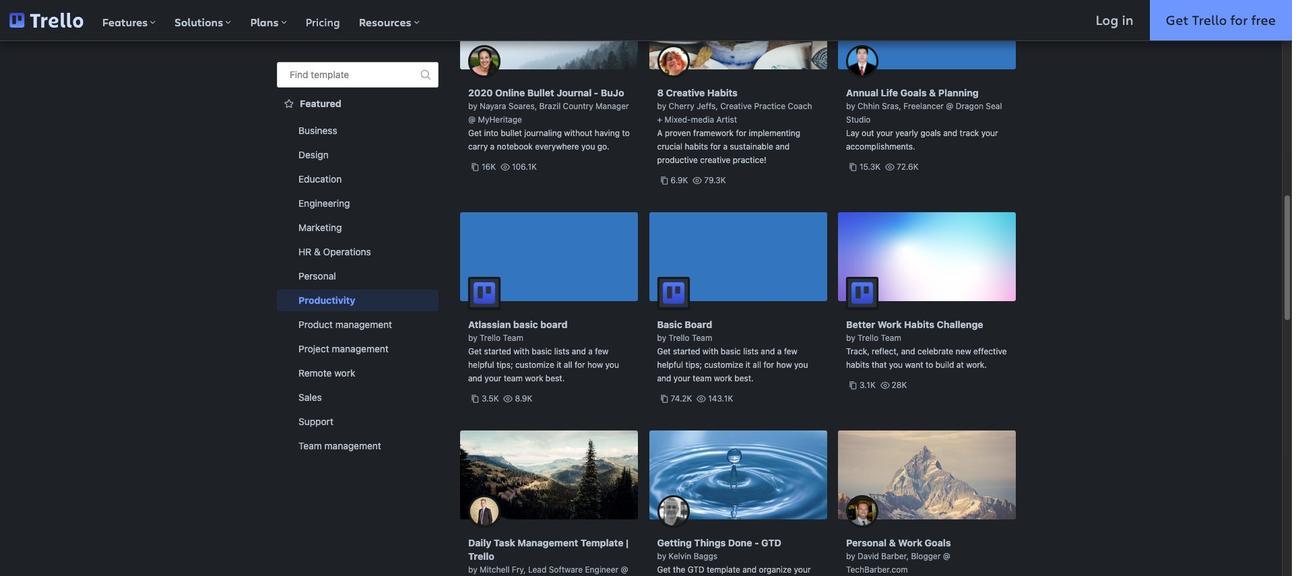 Task type: locate. For each thing, give the bounding box(es) containing it.
habits up jeffs,
[[707, 87, 738, 98]]

and inside 8 creative habits by cherry jeffs, creative practice coach + mixed-media artist a proven framework for implementing crucial habits for a sustainable and productive creative practice!
[[776, 142, 790, 152]]

1 horizontal spatial trello team image
[[846, 277, 879, 309]]

team down atlassian on the left of page
[[503, 333, 523, 343]]

helpful up 74.2k
[[657, 360, 683, 370]]

@ right engineer
[[621, 565, 628, 575]]

design
[[299, 149, 329, 160]]

get down atlassian on the left of page
[[468, 346, 482, 356]]

pricing
[[306, 15, 340, 29]]

1 few from the left
[[595, 346, 609, 356]]

0 horizontal spatial how
[[588, 360, 603, 370]]

featured
[[300, 98, 342, 109]]

customize up 143.1k
[[704, 360, 743, 370]]

plans
[[250, 15, 279, 30]]

trello team image up the better
[[846, 277, 879, 309]]

work inside atlassian basic board by trello team get started with basic lists and a few helpful tips; customize it all for how you and your team work best.
[[525, 373, 543, 383]]

personal up david
[[846, 537, 887, 548]]

0 horizontal spatial template
[[311, 69, 349, 80]]

techbarber.com
[[846, 565, 908, 575]]

0 vertical spatial management
[[335, 319, 392, 330]]

2 best. from the left
[[735, 373, 754, 383]]

basic up 143.1k
[[721, 346, 741, 356]]

2 few from the left
[[784, 346, 798, 356]]

0 vertical spatial template
[[311, 69, 349, 80]]

habits inside 8 creative habits by cherry jeffs, creative practice coach + mixed-media artist a proven framework for implementing crucial habits for a sustainable and productive creative practice!
[[707, 87, 738, 98]]

8.9k
[[515, 394, 533, 404]]

a inside 8 creative habits by cherry jeffs, creative practice coach + mixed-media artist a proven framework for implementing crucial habits for a sustainable and productive creative practice!
[[723, 142, 728, 152]]

remote work
[[299, 367, 355, 379]]

it
[[557, 360, 562, 370], [746, 360, 751, 370]]

your up 74.2k
[[674, 373, 691, 383]]

basic down board
[[532, 346, 552, 356]]

team inside team management link
[[299, 440, 322, 451]]

lists inside basic board by trello team get started with basic lists and a few helpful tips; customize it all for how you and your team work best.
[[743, 346, 759, 356]]

trello inside better work habits challenge by trello team track, reflect, and celebrate new effective habits that you want to build at work.
[[858, 333, 879, 343]]

1 customize from the left
[[515, 360, 554, 370]]

all inside atlassian basic board by trello team get started with basic lists and a few helpful tips; customize it all for how you and your team work best.
[[564, 360, 572, 370]]

helpful inside atlassian basic board by trello team get started with basic lists and a few helpful tips; customize it all for how you and your team work best.
[[468, 360, 494, 370]]

0 horizontal spatial personal
[[299, 270, 336, 282]]

seal
[[986, 101, 1002, 111]]

personal
[[299, 270, 336, 282], [846, 537, 887, 548]]

productivity link
[[277, 290, 439, 311]]

management for product management
[[335, 319, 392, 330]]

daily
[[468, 537, 492, 548]]

0 horizontal spatial with
[[514, 346, 530, 356]]

featured link
[[277, 93, 439, 115]]

1 vertical spatial habits
[[904, 319, 935, 330]]

baggs
[[694, 551, 718, 561]]

1 horizontal spatial &
[[889, 537, 896, 548]]

started down the board
[[673, 346, 700, 356]]

implementing
[[749, 128, 801, 138]]

with inside atlassian basic board by trello team get started with basic lists and a few helpful tips; customize it all for how you and your team work best.
[[514, 346, 530, 356]]

0 horizontal spatial few
[[595, 346, 609, 356]]

0 vertical spatial to
[[622, 128, 630, 138]]

1 horizontal spatial lists
[[743, 346, 759, 356]]

personal for personal
[[299, 270, 336, 282]]

2 tips; from the left
[[686, 360, 702, 370]]

1 horizontal spatial best.
[[735, 373, 754, 383]]

0 vertical spatial habits
[[685, 142, 708, 152]]

personal up productivity
[[299, 270, 336, 282]]

by down atlassian on the left of page
[[468, 333, 478, 343]]

2 trello team image from the left
[[846, 277, 879, 309]]

get inside 2020 online bullet journal - bujo by nayara soares, brazil country manager @ myheritage get into bullet journaling without having to carry a notebook everywhere you go.
[[468, 128, 482, 138]]

work
[[878, 319, 902, 330], [898, 537, 923, 548]]

to inside 2020 online bullet journal - bujo by nayara soares, brazil country manager @ myheritage get into bullet journaling without having to carry a notebook everywhere you go.
[[622, 128, 630, 138]]

a
[[490, 142, 495, 152], [723, 142, 728, 152], [588, 346, 593, 356], [777, 346, 782, 356]]

for inside atlassian basic board by trello team get started with basic lists and a few helpful tips; customize it all for how you and your team work best.
[[575, 360, 585, 370]]

kelvin
[[669, 551, 692, 561]]

personal for personal & work goals by david barber, blogger @ techbarber.com
[[846, 537, 887, 548]]

work.
[[966, 360, 987, 370]]

1 horizontal spatial to
[[926, 360, 933, 370]]

0 vertical spatial creative
[[666, 87, 705, 98]]

1 vertical spatial creative
[[720, 101, 752, 111]]

team
[[503, 333, 523, 343], [692, 333, 712, 343], [881, 333, 902, 343], [299, 440, 322, 451]]

1 horizontal spatial team
[[693, 373, 712, 383]]

1 vertical spatial template
[[707, 565, 740, 575]]

trello inside daily task management template | trello by mitchell fry, lead software engineer @
[[468, 551, 494, 562]]

basic board by trello team get started with basic lists and a few helpful tips; customize it all for how you and your team work best.
[[657, 319, 808, 383]]

1 horizontal spatial -
[[755, 537, 759, 548]]

trello down atlassian on the left of page
[[480, 333, 501, 343]]

build
[[936, 360, 954, 370]]

habits down the track,
[[846, 360, 870, 370]]

2 vertical spatial &
[[889, 537, 896, 548]]

trello team image for atlassian
[[468, 277, 501, 309]]

- inside "getting things done - gtd by kelvin baggs get the gtd template and organize your"
[[755, 537, 759, 548]]

1 horizontal spatial it
[[746, 360, 751, 370]]

goals up blogger
[[925, 537, 951, 548]]

2 customize from the left
[[704, 360, 743, 370]]

0 horizontal spatial to
[[622, 128, 630, 138]]

management
[[518, 537, 578, 548]]

trello left free
[[1192, 11, 1227, 29]]

your inside atlassian basic board by trello team get started with basic lists and a few helpful tips; customize it all for how you and your team work best.
[[485, 373, 502, 383]]

habits inside 8 creative habits by cherry jeffs, creative practice coach + mixed-media artist a proven framework for implementing crucial habits for a sustainable and productive creative practice!
[[685, 142, 708, 152]]

by down 2020 at the top left of the page
[[468, 101, 478, 111]]

work up barber,
[[898, 537, 923, 548]]

@ right blogger
[[943, 551, 951, 561]]

trello down the basic
[[669, 333, 690, 343]]

0 horizontal spatial best.
[[546, 373, 565, 383]]

& up freelancer
[[929, 87, 936, 98]]

work down project management
[[334, 367, 355, 379]]

by up studio
[[846, 101, 856, 111]]

few inside atlassian basic board by trello team get started with basic lists and a few helpful tips; customize it all for how you and your team work best.
[[595, 346, 609, 356]]

carry
[[468, 142, 488, 152]]

1 team from the left
[[504, 373, 523, 383]]

1 vertical spatial goals
[[925, 537, 951, 548]]

1 horizontal spatial tips;
[[686, 360, 702, 370]]

by down 8 on the right of the page
[[657, 101, 667, 111]]

trello team image
[[468, 277, 501, 309], [846, 277, 879, 309]]

get right 'in'
[[1166, 11, 1189, 29]]

habits down framework
[[685, 142, 708, 152]]

management for project management
[[332, 343, 389, 354]]

0 horizontal spatial trello team image
[[468, 277, 501, 309]]

1 horizontal spatial habits
[[846, 360, 870, 370]]

-
[[594, 87, 599, 98], [755, 537, 759, 548]]

helpful
[[468, 360, 494, 370], [657, 360, 683, 370]]

lists
[[554, 346, 570, 356], [743, 346, 759, 356]]

@ down planning
[[946, 101, 954, 111]]

|
[[626, 537, 629, 548]]

2 it from the left
[[746, 360, 751, 370]]

trello down daily
[[468, 551, 494, 562]]

1 horizontal spatial all
[[753, 360, 761, 370]]

you inside 2020 online bullet journal - bujo by nayara soares, brazil country manager @ myheritage get into bullet journaling without having to carry a notebook everywhere you go.
[[582, 142, 595, 152]]

work
[[334, 367, 355, 379], [525, 373, 543, 383], [714, 373, 732, 383]]

@ up carry
[[468, 115, 476, 125]]

team inside basic board by trello team get started with basic lists and a few helpful tips; customize it all for how you and your team work best.
[[693, 373, 712, 383]]

- right done
[[755, 537, 759, 548]]

online
[[495, 87, 525, 98]]

1 horizontal spatial habits
[[904, 319, 935, 330]]

1 vertical spatial management
[[332, 343, 389, 354]]

studio
[[846, 115, 871, 125]]

get trello for free
[[1166, 11, 1276, 29]]

0 horizontal spatial lists
[[554, 346, 570, 356]]

2 vertical spatial management
[[325, 440, 381, 451]]

0 horizontal spatial habits
[[685, 142, 708, 152]]

work inside basic board by trello team get started with basic lists and a few helpful tips; customize it all for how you and your team work best.
[[714, 373, 732, 383]]

habits
[[707, 87, 738, 98], [904, 319, 935, 330]]

2 lists from the left
[[743, 346, 759, 356]]

15.3k
[[860, 162, 881, 172]]

product
[[299, 319, 333, 330]]

1 vertical spatial &
[[314, 246, 321, 257]]

business link
[[277, 120, 439, 142]]

customize inside basic board by trello team get started with basic lists and a few helpful tips; customize it all for how you and your team work best.
[[704, 360, 743, 370]]

& right hr
[[314, 246, 321, 257]]

management down support link
[[325, 440, 381, 451]]

1 tips; from the left
[[497, 360, 513, 370]]

0 horizontal spatial habits
[[707, 87, 738, 98]]

few
[[595, 346, 609, 356], [784, 346, 798, 356]]

helpful inside basic board by trello team get started with basic lists and a few helpful tips; customize it all for how you and your team work best.
[[657, 360, 683, 370]]

1 vertical spatial work
[[898, 537, 923, 548]]

to right having
[[622, 128, 630, 138]]

2 team from the left
[[693, 373, 712, 383]]

your up 3.5k on the left of page
[[485, 373, 502, 383]]

1 horizontal spatial template
[[707, 565, 740, 575]]

work up 8.9k
[[525, 373, 543, 383]]

a inside atlassian basic board by trello team get started with basic lists and a few helpful tips; customize it all for how you and your team work best.
[[588, 346, 593, 356]]

template down baggs
[[707, 565, 740, 575]]

with inside basic board by trello team get started with basic lists and a few helpful tips; customize it all for how you and your team work best.
[[703, 346, 719, 356]]

1 horizontal spatial few
[[784, 346, 798, 356]]

by down the basic
[[657, 333, 667, 343]]

0 horizontal spatial it
[[557, 360, 562, 370]]

0 vertical spatial goals
[[901, 87, 927, 98]]

template inside "getting things done - gtd by kelvin baggs get the gtd template and organize your"
[[707, 565, 740, 575]]

a
[[657, 128, 663, 138]]

management down productivity link at the left of the page
[[335, 319, 392, 330]]

notebook
[[497, 142, 533, 152]]

and inside better work habits challenge by trello team track, reflect, and celebrate new effective habits that you want to build at work.
[[901, 346, 916, 356]]

@ inside 2020 online bullet journal - bujo by nayara soares, brazil country manager @ myheritage get into bullet journaling without having to carry a notebook everywhere you go.
[[468, 115, 476, 125]]

work up reflect,
[[878, 319, 902, 330]]

david
[[858, 551, 879, 561]]

- left bujo
[[594, 87, 599, 98]]

personal & work goals by david barber, blogger @ techbarber.com
[[846, 537, 951, 575]]

by left david
[[846, 551, 856, 561]]

1 helpful from the left
[[468, 360, 494, 370]]

Find template field
[[277, 62, 439, 88]]

& up barber,
[[889, 537, 896, 548]]

into
[[484, 128, 499, 138]]

1 horizontal spatial helpful
[[657, 360, 683, 370]]

personal inside personal & work goals by david barber, blogger @ techbarber.com
[[846, 537, 887, 548]]

2 horizontal spatial &
[[929, 87, 936, 98]]

customize up 8.9k
[[515, 360, 554, 370]]

nayara soares, brazil country manager @ myheritage image
[[468, 45, 501, 77]]

1 horizontal spatial with
[[703, 346, 719, 356]]

trello team image for better
[[846, 277, 879, 309]]

basic left board
[[513, 319, 538, 330]]

artist
[[717, 115, 737, 125]]

gtd
[[762, 537, 782, 548], [688, 565, 705, 575]]

0 vertical spatial &
[[929, 87, 936, 98]]

brazil
[[539, 101, 561, 111]]

get inside basic board by trello team get started with basic lists and a few helpful tips; customize it all for how you and your team work best.
[[657, 346, 671, 356]]

by left kelvin
[[657, 551, 667, 561]]

by up the track,
[[846, 333, 856, 343]]

0 horizontal spatial tips;
[[497, 360, 513, 370]]

1 all from the left
[[564, 360, 572, 370]]

find template
[[290, 69, 349, 80]]

gtd up the organize
[[762, 537, 782, 548]]

0 horizontal spatial started
[[484, 346, 511, 356]]

2 with from the left
[[703, 346, 719, 356]]

@ inside personal & work goals by david barber, blogger @ techbarber.com
[[943, 551, 951, 561]]

creative
[[700, 155, 731, 165]]

@ inside annual life goals & planning by chhin sras, freelancer @ dragon seal studio lay out your yearly goals and track your accomplishments.
[[946, 101, 954, 111]]

team up 8.9k
[[504, 373, 523, 383]]

0 horizontal spatial creative
[[666, 87, 705, 98]]

management down product management link
[[332, 343, 389, 354]]

0 horizontal spatial all
[[564, 360, 572, 370]]

1 lists from the left
[[554, 346, 570, 356]]

0 horizontal spatial team
[[504, 373, 523, 383]]

your right the organize
[[794, 565, 811, 575]]

1 horizontal spatial gtd
[[762, 537, 782, 548]]

your up "accomplishments."
[[877, 128, 893, 138]]

chhin sras, freelancer @ dragon seal studio image
[[846, 45, 879, 77]]

1 vertical spatial personal
[[846, 537, 887, 548]]

6.9k
[[671, 175, 688, 185]]

0 vertical spatial personal
[[299, 270, 336, 282]]

0 horizontal spatial &
[[314, 246, 321, 257]]

remote work link
[[277, 363, 439, 384]]

plans button
[[241, 0, 296, 40]]

2 all from the left
[[753, 360, 761, 370]]

by inside 8 creative habits by cherry jeffs, creative practice coach + mixed-media artist a proven framework for implementing crucial habits for a sustainable and productive creative practice!
[[657, 101, 667, 111]]

with up 8.9k
[[514, 346, 530, 356]]

product management link
[[277, 314, 439, 336]]

@
[[946, 101, 954, 111], [468, 115, 476, 125], [943, 551, 951, 561], [621, 565, 628, 575]]

get up carry
[[468, 128, 482, 138]]

1 started from the left
[[484, 346, 511, 356]]

tips; up 3.5k on the left of page
[[497, 360, 513, 370]]

0 horizontal spatial helpful
[[468, 360, 494, 370]]

habits inside better work habits challenge by trello team track, reflect, and celebrate new effective habits that you want to build at work.
[[904, 319, 935, 330]]

habits for work
[[904, 319, 935, 330]]

1 horizontal spatial started
[[673, 346, 700, 356]]

creative up artist
[[720, 101, 752, 111]]

1 with from the left
[[514, 346, 530, 356]]

log in link
[[1080, 0, 1150, 40]]

that
[[872, 360, 887, 370]]

pricing link
[[296, 0, 349, 40]]

habits up celebrate
[[904, 319, 935, 330]]

1 vertical spatial -
[[755, 537, 759, 548]]

2 how from the left
[[777, 360, 792, 370]]

0 vertical spatial gtd
[[762, 537, 782, 548]]

get left the
[[657, 565, 671, 575]]

work up 143.1k
[[714, 373, 732, 383]]

trello down the better
[[858, 333, 879, 343]]

helpful up 3.5k on the left of page
[[468, 360, 494, 370]]

started inside basic board by trello team get started with basic lists and a few helpful tips; customize it all for how you and your team work best.
[[673, 346, 700, 356]]

team inside basic board by trello team get started with basic lists and a few helpful tips; customize it all for how you and your team work best.
[[692, 333, 712, 343]]

myheritage
[[478, 115, 522, 125]]

all
[[564, 360, 572, 370], [753, 360, 761, 370]]

74.2k
[[671, 394, 692, 404]]

effective
[[974, 346, 1007, 356]]

by inside personal & work goals by david barber, blogger @ techbarber.com
[[846, 551, 856, 561]]

atlassian basic board by trello team get started with basic lists and a few helpful tips; customize it all for how you and your team work best.
[[468, 319, 619, 383]]

to down celebrate
[[926, 360, 933, 370]]

2 helpful from the left
[[657, 360, 683, 370]]

resources
[[359, 15, 411, 30]]

remote
[[299, 367, 332, 379]]

1 it from the left
[[557, 360, 562, 370]]

@ inside daily task management template | trello by mitchell fry, lead software engineer @
[[621, 565, 628, 575]]

1 vertical spatial habits
[[846, 360, 870, 370]]

0 vertical spatial habits
[[707, 87, 738, 98]]

tips;
[[497, 360, 513, 370], [686, 360, 702, 370]]

marketing
[[299, 222, 342, 233]]

creative up cherry
[[666, 87, 705, 98]]

get down the basic
[[657, 346, 671, 356]]

team up reflect,
[[881, 333, 902, 343]]

template up featured
[[311, 69, 349, 80]]

operations
[[323, 246, 371, 257]]

0 horizontal spatial gtd
[[688, 565, 705, 575]]

1 how from the left
[[588, 360, 603, 370]]

1 best. from the left
[[546, 373, 565, 383]]

basic inside basic board by trello team get started with basic lists and a few helpful tips; customize it all for how you and your team work best.
[[721, 346, 741, 356]]

by left "mitchell"
[[468, 565, 478, 575]]

0 horizontal spatial customize
[[515, 360, 554, 370]]

0 horizontal spatial -
[[594, 87, 599, 98]]

1 horizontal spatial work
[[525, 373, 543, 383]]

1 horizontal spatial customize
[[704, 360, 743, 370]]

tips; up 74.2k
[[686, 360, 702, 370]]

mixed-
[[665, 115, 691, 125]]

bujo
[[601, 87, 624, 98]]

& inside personal & work goals by david barber, blogger @ techbarber.com
[[889, 537, 896, 548]]

challenge
[[937, 319, 984, 330]]

+
[[657, 115, 662, 125]]

better work habits challenge by trello team track, reflect, and celebrate new effective habits that you want to build at work.
[[846, 319, 1007, 370]]

3.1k
[[860, 380, 876, 390]]

trello image
[[9, 13, 83, 28], [10, 13, 83, 28]]

best. inside basic board by trello team get started with basic lists and a few helpful tips; customize it all for how you and your team work best.
[[735, 373, 754, 383]]

1 horizontal spatial how
[[777, 360, 792, 370]]

goals up freelancer
[[901, 87, 927, 98]]

1 trello team image from the left
[[468, 277, 501, 309]]

1 horizontal spatial personal
[[846, 537, 887, 548]]

with down the board
[[703, 346, 719, 356]]

team down the support
[[299, 440, 322, 451]]

2 started from the left
[[673, 346, 700, 356]]

fry,
[[512, 565, 526, 575]]

0 vertical spatial work
[[878, 319, 902, 330]]

team down the board
[[692, 333, 712, 343]]

1 vertical spatial to
[[926, 360, 933, 370]]

1 vertical spatial gtd
[[688, 565, 705, 575]]

by
[[468, 101, 478, 111], [657, 101, 667, 111], [846, 101, 856, 111], [468, 333, 478, 343], [657, 333, 667, 343], [846, 333, 856, 343], [657, 551, 667, 561], [846, 551, 856, 561], [468, 565, 478, 575]]

2020
[[468, 87, 493, 98]]

gtd down baggs
[[688, 565, 705, 575]]

2 horizontal spatial work
[[714, 373, 732, 383]]

& for hr & operations
[[314, 246, 321, 257]]

education link
[[277, 168, 439, 190]]

started down atlassian on the left of page
[[484, 346, 511, 356]]

trello team image up atlassian on the left of page
[[468, 277, 501, 309]]

team up 143.1k
[[693, 373, 712, 383]]

0 vertical spatial -
[[594, 87, 599, 98]]



Task type: describe. For each thing, give the bounding box(es) containing it.
dragon
[[956, 101, 984, 111]]

board
[[541, 319, 568, 330]]

country
[[563, 101, 593, 111]]

track,
[[846, 346, 870, 356]]

solutions button
[[165, 0, 241, 40]]

1 horizontal spatial creative
[[720, 101, 752, 111]]

cherry
[[669, 101, 695, 111]]

blogger
[[911, 551, 941, 561]]

journal
[[557, 87, 592, 98]]

solutions
[[175, 15, 223, 30]]

track
[[960, 128, 979, 138]]

software
[[549, 565, 583, 575]]

yearly
[[896, 128, 919, 138]]

cherry jeffs, creative practice coach + mixed-media artist image
[[657, 45, 690, 77]]

by inside 2020 online bullet journal - bujo by nayara soares, brazil country manager @ myheritage get into bullet journaling without having to carry a notebook everywhere you go.
[[468, 101, 478, 111]]

tips; inside basic board by trello team get started with basic lists and a few helpful tips; customize it all for how you and your team work best.
[[686, 360, 702, 370]]

team management
[[299, 440, 381, 451]]

by inside atlassian basic board by trello team get started with basic lists and a few helpful tips; customize it all for how you and your team work best.
[[468, 333, 478, 343]]

how inside basic board by trello team get started with basic lists and a few helpful tips; customize it all for how you and your team work best.
[[777, 360, 792, 370]]

education
[[299, 173, 342, 185]]

your inside basic board by trello team get started with basic lists and a few helpful tips; customize it all for how you and your team work best.
[[674, 373, 691, 383]]

and inside annual life goals & planning by chhin sras, freelancer @ dragon seal studio lay out your yearly goals and track your accomplishments.
[[943, 128, 958, 138]]

product management
[[299, 319, 392, 330]]

framework
[[693, 128, 734, 138]]

annual
[[846, 87, 879, 98]]

david barber, blogger @ techbarber.com image
[[846, 495, 879, 528]]

and inside "getting things done - gtd by kelvin baggs get the gtd template and organize your"
[[743, 565, 757, 575]]

it inside atlassian basic board by trello team get started with basic lists and a few helpful tips; customize it all for how you and your team work best.
[[557, 360, 562, 370]]

trello inside basic board by trello team get started with basic lists and a few helpful tips; customize it all for how you and your team work best.
[[669, 333, 690, 343]]

trello team image
[[657, 277, 690, 309]]

goals inside annual life goals & planning by chhin sras, freelancer @ dragon seal studio lay out your yearly goals and track your accomplishments.
[[901, 87, 927, 98]]

jeffs,
[[697, 101, 718, 111]]

trello inside atlassian basic board by trello team get started with basic lists and a few helpful tips; customize it all for how you and your team work best.
[[480, 333, 501, 343]]

things
[[694, 537, 726, 548]]

board
[[685, 319, 712, 330]]

nayara
[[480, 101, 506, 111]]

sustainable
[[730, 142, 773, 152]]

by inside annual life goals & planning by chhin sras, freelancer @ dragon seal studio lay out your yearly goals and track your accomplishments.
[[846, 101, 856, 111]]

you inside basic board by trello team get started with basic lists and a few helpful tips; customize it all for how you and your team work best.
[[794, 360, 808, 370]]

support
[[299, 416, 334, 427]]

tips; inside atlassian basic board by trello team get started with basic lists and a few helpful tips; customize it all for how you and your team work best.
[[497, 360, 513, 370]]

media
[[691, 115, 714, 125]]

hr
[[299, 246, 311, 257]]

features
[[102, 15, 148, 30]]

team inside better work habits challenge by trello team track, reflect, and celebrate new effective habits that you want to build at work.
[[881, 333, 902, 343]]

to inside better work habits challenge by trello team track, reflect, and celebrate new effective habits that you want to build at work.
[[926, 360, 933, 370]]

it inside basic board by trello team get started with basic lists and a few helpful tips; customize it all for how you and your team work best.
[[746, 360, 751, 370]]

sales link
[[277, 387, 439, 408]]

proven
[[665, 128, 691, 138]]

mitchell fry, lead software engineer @ oliver wyman digital image
[[468, 495, 501, 528]]

kelvin baggs image
[[657, 495, 690, 528]]

reflect,
[[872, 346, 899, 356]]

habits for creative
[[707, 87, 738, 98]]

by inside "getting things done - gtd by kelvin baggs get the gtd template and organize your"
[[657, 551, 667, 561]]

productive
[[657, 155, 698, 165]]

all inside basic board by trello team get started with basic lists and a few helpful tips; customize it all for how you and your team work best.
[[753, 360, 761, 370]]

at
[[957, 360, 964, 370]]

you inside atlassian basic board by trello team get started with basic lists and a few helpful tips; customize it all for how you and your team work best.
[[605, 360, 619, 370]]

16k
[[482, 162, 496, 172]]

practice
[[754, 101, 786, 111]]

get inside "getting things done - gtd by kelvin baggs get the gtd template and organize your"
[[657, 565, 671, 575]]

crucial
[[657, 142, 683, 152]]

3.5k
[[482, 394, 499, 404]]

resources button
[[349, 0, 429, 40]]

coach
[[788, 101, 812, 111]]

best. inside atlassian basic board by trello team get started with basic lists and a few helpful tips; customize it all for how you and your team work best.
[[546, 373, 565, 383]]

79.3k
[[704, 175, 726, 185]]

go.
[[598, 142, 610, 152]]

you inside better work habits challenge by trello team track, reflect, and celebrate new effective habits that you want to build at work.
[[889, 360, 903, 370]]

started inside atlassian basic board by trello team get started with basic lists and a few helpful tips; customize it all for how you and your team work best.
[[484, 346, 511, 356]]

soares,
[[509, 101, 537, 111]]

hr & operations
[[299, 246, 371, 257]]

celebrate
[[918, 346, 954, 356]]

annual life goals & planning by chhin sras, freelancer @ dragon seal studio lay out your yearly goals and track your accomplishments.
[[846, 87, 1002, 152]]

sras,
[[882, 101, 901, 111]]

bullet
[[527, 87, 554, 98]]

get inside atlassian basic board by trello team get started with basic lists and a few helpful tips; customize it all for how you and your team work best.
[[468, 346, 482, 356]]

& for personal & work goals by david barber, blogger @ techbarber.com
[[889, 537, 896, 548]]

want
[[905, 360, 924, 370]]

project management
[[299, 343, 389, 354]]

chhin
[[858, 101, 880, 111]]

by inside better work habits challenge by trello team track, reflect, and celebrate new effective habits that you want to build at work.
[[846, 333, 856, 343]]

few inside basic board by trello team get started with basic lists and a few helpful tips; customize it all for how you and your team work best.
[[784, 346, 798, 356]]

8 creative habits by cherry jeffs, creative practice coach + mixed-media artist a proven framework for implementing crucial habits for a sustainable and productive creative practice!
[[657, 87, 812, 165]]

lists inside atlassian basic board by trello team get started with basic lists and a few helpful tips; customize it all for how you and your team work best.
[[554, 346, 570, 356]]

getting things done - gtd by kelvin baggs get the gtd template and organize your
[[657, 537, 811, 576]]

- inside 2020 online bullet journal - bujo by nayara soares, brazil country manager @ myheritage get into bullet journaling without having to carry a notebook everywhere you go.
[[594, 87, 599, 98]]

template inside "field"
[[311, 69, 349, 80]]

planning
[[938, 87, 979, 98]]

how inside atlassian basic board by trello team get started with basic lists and a few helpful tips; customize it all for how you and your team work best.
[[588, 360, 603, 370]]

work inside better work habits challenge by trello team track, reflect, and celebrate new effective habits that you want to build at work.
[[878, 319, 902, 330]]

team inside atlassian basic board by trello team get started with basic lists and a few helpful tips; customize it all for how you and your team work best.
[[503, 333, 523, 343]]

personal link
[[277, 265, 439, 287]]

everywhere
[[535, 142, 579, 152]]

new
[[956, 346, 971, 356]]

management for team management
[[325, 440, 381, 451]]

team management link
[[277, 435, 439, 457]]

work inside personal & work goals by david barber, blogger @ techbarber.com
[[898, 537, 923, 548]]

for inside basic board by trello team get started with basic lists and a few helpful tips; customize it all for how you and your team work best.
[[764, 360, 774, 370]]

productivity
[[299, 294, 355, 306]]

28k
[[892, 380, 907, 390]]

your inside "getting things done - gtd by kelvin baggs get the gtd template and organize your"
[[794, 565, 811, 575]]

& inside annual life goals & planning by chhin sras, freelancer @ dragon seal studio lay out your yearly goals and track your accomplishments.
[[929, 87, 936, 98]]

team inside atlassian basic board by trello team get started with basic lists and a few helpful tips; customize it all for how you and your team work best.
[[504, 373, 523, 383]]

a inside basic board by trello team get started with basic lists and a few helpful tips; customize it all for how you and your team work best.
[[777, 346, 782, 356]]

project management link
[[277, 338, 439, 360]]

habits inside better work habits challenge by trello team track, reflect, and celebrate new effective habits that you want to build at work.
[[846, 360, 870, 370]]

manager
[[596, 101, 629, 111]]

hr & operations link
[[277, 241, 439, 263]]

your right track
[[982, 128, 998, 138]]

accomplishments.
[[846, 142, 915, 152]]

support link
[[277, 411, 439, 433]]

143.1k
[[708, 394, 733, 404]]

without
[[564, 128, 593, 138]]

engineering link
[[277, 193, 439, 214]]

2020 online bullet journal - bujo by nayara soares, brazil country manager @ myheritage get into bullet journaling without having to carry a notebook everywhere you go.
[[468, 87, 630, 152]]

free
[[1252, 11, 1276, 29]]

template
[[581, 537, 624, 548]]

better
[[846, 319, 875, 330]]

having
[[595, 128, 620, 138]]

by inside daily task management template | trello by mitchell fry, lead software engineer @
[[468, 565, 478, 575]]

customize inside atlassian basic board by trello team get started with basic lists and a few helpful tips; customize it all for how you and your team work best.
[[515, 360, 554, 370]]

by inside basic board by trello team get started with basic lists and a few helpful tips; customize it all for how you and your team work best.
[[657, 333, 667, 343]]

goals inside personal & work goals by david barber, blogger @ techbarber.com
[[925, 537, 951, 548]]

marketing link
[[277, 217, 439, 239]]

the
[[673, 565, 685, 575]]

a inside 2020 online bullet journal - bujo by nayara soares, brazil country manager @ myheritage get into bullet journaling without having to carry a notebook everywhere you go.
[[490, 142, 495, 152]]

0 horizontal spatial work
[[334, 367, 355, 379]]



Task type: vqa. For each thing, say whether or not it's contained in the screenshot.


